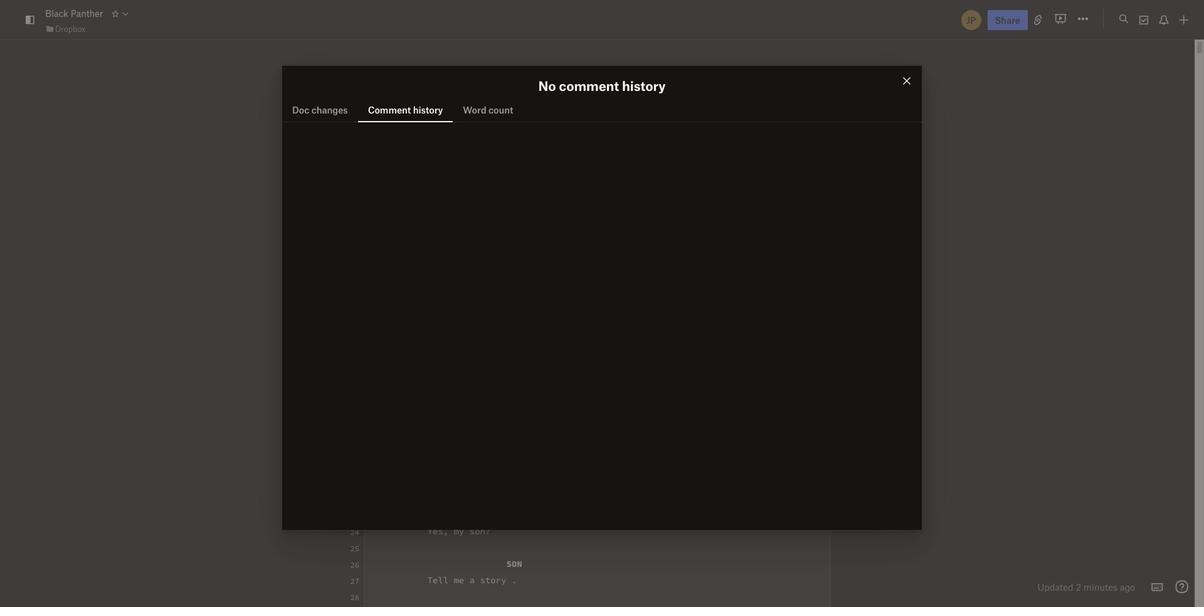 Task type: describe. For each thing, give the bounding box(es) containing it.
updated 2 minutes ago
[[1038, 582, 1135, 593]]

black inside 'link'
[[45, 8, 68, 19]]

.
[[512, 575, 517, 586]]

me
[[454, 575, 464, 586]]

black panther link
[[45, 7, 103, 20]]

1 horizontal spatial history
[[622, 78, 666, 93]]

yes, my son?
[[370, 526, 491, 537]]

count
[[489, 104, 513, 115]]

0 vertical spatial black panther
[[45, 8, 103, 19]]

tab list containing doc changes
[[282, 97, 922, 122]]

word count
[[463, 104, 513, 115]]

changes
[[312, 104, 348, 115]]

share
[[995, 14, 1021, 25]]

share button
[[988, 10, 1028, 30]]

son tell me a story .
[[370, 558, 522, 586]]

my
[[454, 526, 464, 537]]

no comment history
[[539, 78, 666, 93]]

panther inside 'link'
[[71, 8, 103, 19]]

dropbox
[[55, 24, 85, 34]]

no
[[539, 78, 556, 93]]

son
[[507, 558, 522, 570]]



Task type: vqa. For each thing, say whether or not it's contained in the screenshot.
comment
yes



Task type: locate. For each thing, give the bounding box(es) containing it.
0 horizontal spatial black panther
[[45, 8, 103, 19]]

yes,
[[427, 526, 449, 537]]

1 horizontal spatial black
[[364, 97, 432, 128]]

1 horizontal spatial black panther
[[364, 97, 534, 128]]

comment
[[368, 104, 411, 115]]

tab list
[[282, 97, 922, 122]]

doc
[[292, 104, 309, 115]]

1 horizontal spatial panther
[[438, 97, 534, 128]]

history inside tab list
[[413, 104, 443, 115]]

dropbox link
[[45, 22, 85, 35]]

2
[[1076, 582, 1082, 593]]

story
[[480, 575, 507, 586]]

black
[[45, 8, 68, 19], [364, 97, 432, 128]]

1 vertical spatial black panther
[[364, 97, 534, 128]]

1 vertical spatial history
[[413, 104, 443, 115]]

black panther
[[45, 8, 103, 19], [364, 97, 534, 128]]

word
[[463, 104, 487, 115]]

0 horizontal spatial panther
[[71, 8, 103, 19]]

history
[[622, 78, 666, 93], [413, 104, 443, 115]]

ago
[[1120, 582, 1135, 593]]

1 vertical spatial black
[[364, 97, 432, 128]]

comment history
[[368, 104, 443, 115]]

comment
[[559, 78, 619, 93]]

0 horizontal spatial history
[[413, 104, 443, 115]]

a
[[470, 575, 475, 586]]

0 vertical spatial panther
[[71, 8, 103, 19]]

0 vertical spatial black
[[45, 8, 68, 19]]

1 vertical spatial panther
[[438, 97, 534, 128]]

panther
[[71, 8, 103, 19], [438, 97, 534, 128]]

0 vertical spatial history
[[622, 78, 666, 93]]

0 horizontal spatial black
[[45, 8, 68, 19]]

updated
[[1038, 582, 1074, 593]]

jp
[[967, 14, 976, 25]]

tell
[[427, 575, 449, 586]]

jp button
[[960, 8, 983, 31]]

doc changes
[[292, 104, 348, 115]]

minutes
[[1084, 582, 1118, 593]]

son?
[[470, 526, 491, 537]]



